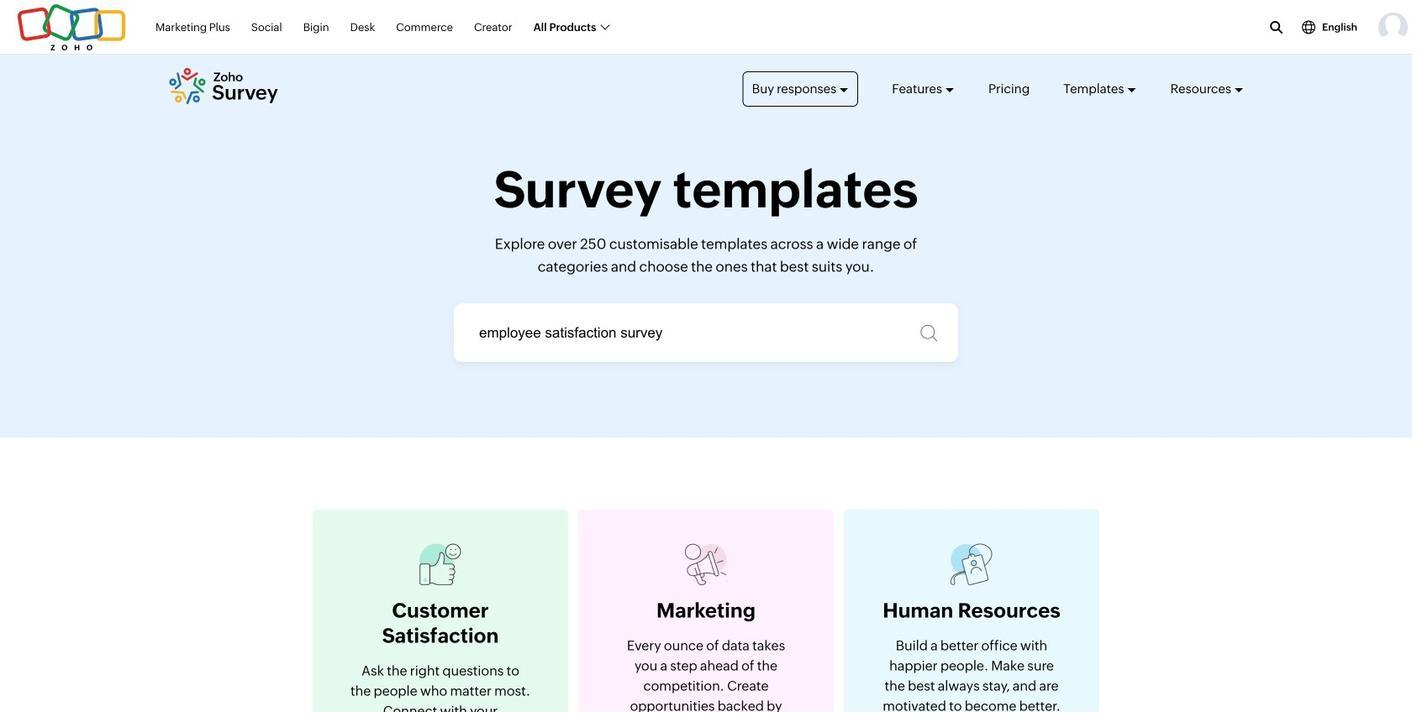 Task type: describe. For each thing, give the bounding box(es) containing it.
Search for a 250+ survey template text field
[[454, 304, 958, 362]]



Task type: locate. For each thing, give the bounding box(es) containing it.
greg robinson image
[[1378, 13, 1408, 42]]

zoho survey logo image
[[168, 68, 279, 105]]



Task type: vqa. For each thing, say whether or not it's contained in the screenshot.
Zoho survey Logo
yes



